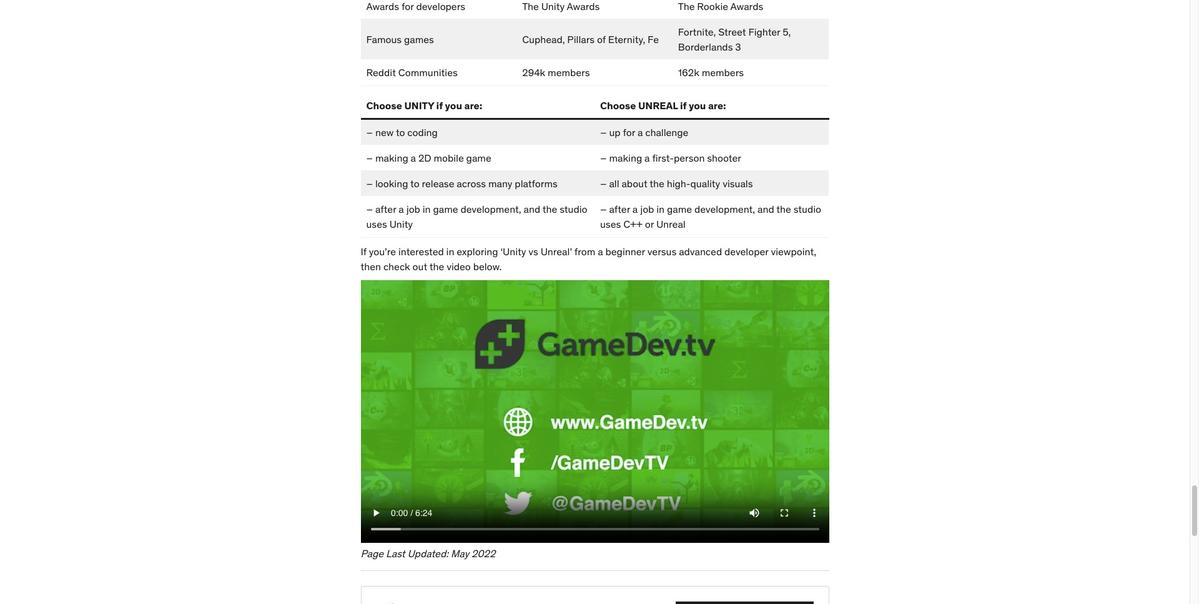 Task type: vqa. For each thing, say whether or not it's contained in the screenshot.


Task type: describe. For each thing, give the bounding box(es) containing it.
for
[[623, 126, 635, 139]]

– for – up for a challenge
[[600, 126, 607, 139]]

a for – after a job in game development, and the studio uses c++ or unreal
[[633, 203, 638, 215]]

and for – after a job in game development, and the studio uses unity
[[524, 203, 540, 215]]

choose unreal if you are:
[[600, 99, 726, 112]]

– after a job in game development, and the studio uses c++ or unreal
[[600, 203, 821, 230]]

all
[[609, 177, 619, 190]]

mobile
[[434, 152, 464, 164]]

high-
[[667, 177, 691, 190]]

2022
[[472, 548, 496, 560]]

you for unreal
[[689, 99, 706, 112]]

many
[[488, 177, 513, 190]]

c++
[[624, 218, 643, 230]]

cuphead,
[[522, 33, 565, 45]]

2d
[[418, 152, 431, 164]]

interested
[[398, 245, 444, 258]]

cuphead, pillars of eternity, fe
[[522, 33, 659, 45]]

after for c++
[[609, 203, 630, 215]]

choose for choose unity if you are:
[[366, 99, 402, 112]]

vs
[[529, 245, 538, 258]]

a for – making a first-person shooter
[[645, 152, 650, 164]]

making for – making a 2d mobile game
[[375, 152, 408, 164]]

job for c++
[[640, 203, 654, 215]]

game for – after a job in game development, and the studio uses unity
[[433, 203, 458, 215]]

studio for – after a job in game development, and the studio uses unity
[[560, 203, 587, 215]]

fighter
[[749, 25, 780, 38]]

to for looking
[[410, 177, 420, 190]]

in for c++
[[657, 203, 665, 215]]

reddit
[[366, 66, 396, 79]]

communities
[[398, 66, 458, 79]]

162k members
[[678, 66, 744, 79]]

games
[[404, 33, 434, 45]]

page last updated: may 2022
[[361, 548, 496, 560]]

– making a 2d mobile game
[[366, 152, 491, 164]]

pillars
[[567, 33, 595, 45]]

to for new
[[396, 126, 405, 139]]

– for – all about the high-quality visuals
[[600, 177, 607, 190]]

fe
[[648, 33, 659, 45]]

choose unity if you are:
[[366, 99, 482, 112]]

– after a job in game development, and the studio uses unity
[[366, 203, 587, 230]]

about
[[622, 177, 648, 190]]

shooter
[[707, 152, 741, 164]]

up
[[609, 126, 621, 139]]

if for unreal
[[680, 99, 687, 112]]

updated:
[[408, 548, 449, 560]]

a inside if you're interested in exploring 'unity vs unreal' from a beginner versus advanced developer viewpoint, then check out the video below.
[[598, 245, 603, 258]]

may
[[451, 548, 469, 560]]

street
[[719, 25, 746, 38]]

– for – making a first-person shooter
[[600, 152, 607, 164]]

release
[[422, 177, 454, 190]]

page
[[361, 548, 384, 560]]

in for unity
[[423, 203, 431, 215]]

fortnite, street fighter 5, borderlands 3
[[678, 25, 791, 53]]

in inside if you're interested in exploring 'unity vs unreal' from a beginner versus advanced developer viewpoint, then check out the video below.
[[446, 245, 454, 258]]

advanced
[[679, 245, 722, 258]]

– for – after a job in game development, and the studio uses c++ or unreal
[[600, 203, 607, 215]]

– looking to release across many platforms
[[366, 177, 558, 190]]

if
[[361, 245, 367, 258]]

new
[[375, 126, 394, 139]]

game for – after a job in game development, and the studio uses c++ or unreal
[[667, 203, 692, 215]]

members for 294k members
[[548, 66, 590, 79]]

visuals
[[723, 177, 753, 190]]

294k members
[[522, 66, 590, 79]]

unreal
[[638, 99, 678, 112]]

the inside if you're interested in exploring 'unity vs unreal' from a beginner versus advanced developer viewpoint, then check out the video below.
[[430, 260, 444, 273]]

fortnite,
[[678, 25, 716, 38]]

making for – making a first-person shooter
[[609, 152, 642, 164]]

across
[[457, 177, 486, 190]]

famous
[[366, 33, 402, 45]]

are: for choose unity if you are:
[[464, 99, 482, 112]]

if for unity
[[436, 99, 443, 112]]

– for – after a job in game development, and the studio uses unity
[[366, 203, 373, 215]]



Task type: locate. For each thing, give the bounding box(es) containing it.
1 horizontal spatial development,
[[695, 203, 755, 215]]

and for – after a job in game development, and the studio uses c++ or unreal
[[758, 203, 774, 215]]

studio for – after a job in game development, and the studio uses c++ or unreal
[[794, 203, 821, 215]]

– new to coding
[[366, 126, 438, 139]]

game down "release"
[[433, 203, 458, 215]]

5,
[[783, 25, 791, 38]]

– left new
[[366, 126, 373, 139]]

game inside – after a job in game development, and the studio uses c++ or unreal
[[667, 203, 692, 215]]

you for unity
[[445, 99, 462, 112]]

and inside the – after a job in game development, and the studio uses unity
[[524, 203, 540, 215]]

members down 3
[[702, 66, 744, 79]]

1 horizontal spatial uses
[[600, 218, 621, 230]]

uses inside the – after a job in game development, and the studio uses unity
[[366, 218, 387, 230]]

0 horizontal spatial development,
[[461, 203, 521, 215]]

beginner
[[606, 245, 645, 258]]

quality
[[691, 177, 720, 190]]

after for unity
[[375, 203, 396, 215]]

2 horizontal spatial in
[[657, 203, 665, 215]]

the down platforms
[[543, 203, 557, 215]]

game up unreal
[[667, 203, 692, 215]]

members for 162k members
[[702, 66, 744, 79]]

1 making from the left
[[375, 152, 408, 164]]

and inside – after a job in game development, and the studio uses c++ or unreal
[[758, 203, 774, 215]]

eternity,
[[608, 33, 645, 45]]

1 are: from the left
[[464, 99, 482, 112]]

job up the or
[[640, 203, 654, 215]]

uses inside – after a job in game development, and the studio uses c++ or unreal
[[600, 218, 621, 230]]

1 and from the left
[[524, 203, 540, 215]]

0 horizontal spatial are:
[[464, 99, 482, 112]]

2 uses from the left
[[600, 218, 621, 230]]

1 you from the left
[[445, 99, 462, 112]]

viewpoint,
[[771, 245, 816, 258]]

2 and from the left
[[758, 203, 774, 215]]

– for – looking to release across many platforms
[[366, 177, 373, 190]]

2 studio from the left
[[794, 203, 821, 215]]

– left 'all'
[[600, 177, 607, 190]]

the inside the – after a job in game development, and the studio uses unity
[[543, 203, 557, 215]]

you're
[[369, 245, 396, 258]]

1 horizontal spatial members
[[702, 66, 744, 79]]

1 horizontal spatial are:
[[708, 99, 726, 112]]

after up 'unity'
[[375, 203, 396, 215]]

– up for a challenge
[[600, 126, 689, 139]]

job inside the – after a job in game development, and the studio uses unity
[[406, 203, 420, 215]]

are: for choose unreal if you are:
[[708, 99, 726, 112]]

famous games
[[366, 33, 434, 45]]

to
[[396, 126, 405, 139], [410, 177, 420, 190]]

below.
[[473, 260, 502, 273]]

choose up up
[[600, 99, 636, 112]]

borderlands
[[678, 40, 733, 53]]

looking
[[375, 177, 408, 190]]

you down the 162k
[[689, 99, 706, 112]]

a up the c++ at the top
[[633, 203, 638, 215]]

in up video
[[446, 245, 454, 258]]

exploring
[[457, 245, 498, 258]]

unity
[[404, 99, 434, 112]]

a up 'unity'
[[399, 203, 404, 215]]

– down – up for a challenge
[[600, 152, 607, 164]]

1 if from the left
[[436, 99, 443, 112]]

1 development, from the left
[[461, 203, 521, 215]]

0 horizontal spatial uses
[[366, 218, 387, 230]]

development, for c++
[[695, 203, 755, 215]]

– left up
[[600, 126, 607, 139]]

platforms
[[515, 177, 558, 190]]

– up beginner
[[600, 203, 607, 215]]

video
[[447, 260, 471, 273]]

1 horizontal spatial after
[[609, 203, 630, 215]]

reddit communities
[[366, 66, 458, 79]]

a
[[638, 126, 643, 139], [411, 152, 416, 164], [645, 152, 650, 164], [399, 203, 404, 215], [633, 203, 638, 215], [598, 245, 603, 258]]

1 horizontal spatial if
[[680, 99, 687, 112]]

development, down visuals
[[695, 203, 755, 215]]

–
[[366, 126, 373, 139], [600, 126, 607, 139], [366, 152, 373, 164], [600, 152, 607, 164], [366, 177, 373, 190], [600, 177, 607, 190], [366, 203, 373, 215], [600, 203, 607, 215]]

if right unreal
[[680, 99, 687, 112]]

unreal'
[[541, 245, 572, 258]]

the
[[650, 177, 665, 190], [543, 203, 557, 215], [777, 203, 791, 215], [430, 260, 444, 273]]

after inside the – after a job in game development, and the studio uses unity
[[375, 203, 396, 215]]

a inside the – after a job in game development, and the studio uses unity
[[399, 203, 404, 215]]

in up unreal
[[657, 203, 665, 215]]

studio inside the – after a job in game development, and the studio uses unity
[[560, 203, 587, 215]]

choose for choose unreal if you are:
[[600, 99, 636, 112]]

making up the looking
[[375, 152, 408, 164]]

2 members from the left
[[702, 66, 744, 79]]

1 horizontal spatial in
[[446, 245, 454, 258]]

0 horizontal spatial after
[[375, 203, 396, 215]]

uses for – after a job in game development, and the studio uses unity
[[366, 218, 387, 230]]

a left 2d at the left of the page
[[411, 152, 416, 164]]

of
[[597, 33, 606, 45]]

are:
[[464, 99, 482, 112], [708, 99, 726, 112]]

1 horizontal spatial choose
[[600, 99, 636, 112]]

'unity
[[501, 245, 526, 258]]

job for unity
[[406, 203, 420, 215]]

check
[[383, 260, 410, 273]]

unity
[[390, 218, 413, 230]]

0 horizontal spatial if
[[436, 99, 443, 112]]

then
[[361, 260, 381, 273]]

1 job from the left
[[406, 203, 420, 215]]

to right new
[[396, 126, 405, 139]]

from
[[575, 245, 596, 258]]

the right out
[[430, 260, 444, 273]]

3
[[735, 40, 741, 53]]

0 horizontal spatial studio
[[560, 203, 587, 215]]

game up across
[[466, 152, 491, 164]]

2 if from the left
[[680, 99, 687, 112]]

2 horizontal spatial game
[[667, 203, 692, 215]]

1 horizontal spatial to
[[410, 177, 420, 190]]

studio up viewpoint, on the right top of page
[[794, 203, 821, 215]]

are: down 162k members at the top right of page
[[708, 99, 726, 112]]

choose up new
[[366, 99, 402, 112]]

in inside – after a job in game development, and the studio uses c++ or unreal
[[657, 203, 665, 215]]

choose
[[366, 99, 402, 112], [600, 99, 636, 112]]

– left the looking
[[366, 177, 373, 190]]

– all about the high-quality visuals
[[600, 177, 753, 190]]

uses for – after a job in game development, and the studio uses c++ or unreal
[[600, 218, 621, 230]]

the up viewpoint, on the right top of page
[[777, 203, 791, 215]]

– for – new to coding
[[366, 126, 373, 139]]

studio inside – after a job in game development, and the studio uses c++ or unreal
[[794, 203, 821, 215]]

1 uses from the left
[[366, 218, 387, 230]]

after
[[375, 203, 396, 215], [609, 203, 630, 215]]

– for – making a 2d mobile game
[[366, 152, 373, 164]]

game
[[466, 152, 491, 164], [433, 203, 458, 215], [667, 203, 692, 215]]

a inside – after a job in game development, and the studio uses c++ or unreal
[[633, 203, 638, 215]]

2 job from the left
[[640, 203, 654, 215]]

1 studio from the left
[[560, 203, 587, 215]]

making
[[375, 152, 408, 164], [609, 152, 642, 164]]

2 after from the left
[[609, 203, 630, 215]]

after up the c++ at the top
[[609, 203, 630, 215]]

1 horizontal spatial making
[[609, 152, 642, 164]]

1 choose from the left
[[366, 99, 402, 112]]

if
[[436, 99, 443, 112], [680, 99, 687, 112]]

job inside – after a job in game development, and the studio uses c++ or unreal
[[640, 203, 654, 215]]

0 horizontal spatial game
[[433, 203, 458, 215]]

out
[[413, 260, 427, 273]]

0 horizontal spatial and
[[524, 203, 540, 215]]

the inside – after a job in game development, and the studio uses c++ or unreal
[[777, 203, 791, 215]]

2 development, from the left
[[695, 203, 755, 215]]

challenge
[[645, 126, 689, 139]]

you
[[445, 99, 462, 112], [689, 99, 706, 112]]

1 horizontal spatial game
[[466, 152, 491, 164]]

0 horizontal spatial members
[[548, 66, 590, 79]]

– up if
[[366, 203, 373, 215]]

development,
[[461, 203, 521, 215], [695, 203, 755, 215]]

294k
[[522, 66, 545, 79]]

development, inside – after a job in game development, and the studio uses c++ or unreal
[[695, 203, 755, 215]]

coding
[[407, 126, 438, 139]]

– down – new to coding
[[366, 152, 373, 164]]

2 choose from the left
[[600, 99, 636, 112]]

in inside the – after a job in game development, and the studio uses unity
[[423, 203, 431, 215]]

0 horizontal spatial in
[[423, 203, 431, 215]]

uses left 'unity'
[[366, 218, 387, 230]]

0 horizontal spatial job
[[406, 203, 420, 215]]

in
[[423, 203, 431, 215], [657, 203, 665, 215], [446, 245, 454, 258]]

and down platforms
[[524, 203, 540, 215]]

0 horizontal spatial you
[[445, 99, 462, 112]]

development, for unity
[[461, 203, 521, 215]]

making down "for"
[[609, 152, 642, 164]]

0 horizontal spatial making
[[375, 152, 408, 164]]

if right unity
[[436, 99, 443, 112]]

and up developer
[[758, 203, 774, 215]]

the left the high-
[[650, 177, 665, 190]]

and
[[524, 203, 540, 215], [758, 203, 774, 215]]

last
[[386, 548, 405, 560]]

members right 294k
[[548, 66, 590, 79]]

2 are: from the left
[[708, 99, 726, 112]]

if you're interested in exploring 'unity vs unreal' from a beginner versus advanced developer viewpoint, then check out the video below.
[[361, 245, 816, 273]]

to right the looking
[[410, 177, 420, 190]]

a left first-
[[645, 152, 650, 164]]

or
[[645, 218, 654, 230]]

0 horizontal spatial to
[[396, 126, 405, 139]]

1 members from the left
[[548, 66, 590, 79]]

1 horizontal spatial you
[[689, 99, 706, 112]]

person
[[674, 152, 705, 164]]

uses
[[366, 218, 387, 230], [600, 218, 621, 230]]

game for – making a 2d mobile game
[[466, 152, 491, 164]]

studio
[[560, 203, 587, 215], [794, 203, 821, 215]]

development, inside the – after a job in game development, and the studio uses unity
[[461, 203, 521, 215]]

members
[[548, 66, 590, 79], [702, 66, 744, 79]]

162k
[[678, 66, 699, 79]]

unreal
[[656, 218, 686, 230]]

job
[[406, 203, 420, 215], [640, 203, 654, 215]]

developer
[[725, 245, 769, 258]]

you right unity
[[445, 99, 462, 112]]

1 horizontal spatial job
[[640, 203, 654, 215]]

game inside the – after a job in game development, and the studio uses unity
[[433, 203, 458, 215]]

a right "for"
[[638, 126, 643, 139]]

0 vertical spatial to
[[396, 126, 405, 139]]

a for – after a job in game development, and the studio uses unity
[[399, 203, 404, 215]]

2 you from the left
[[689, 99, 706, 112]]

– making a first-person shooter
[[600, 152, 741, 164]]

are: right unity
[[464, 99, 482, 112]]

after inside – after a job in game development, and the studio uses c++ or unreal
[[609, 203, 630, 215]]

2 making from the left
[[609, 152, 642, 164]]

a right from
[[598, 245, 603, 258]]

first-
[[652, 152, 674, 164]]

1 vertical spatial to
[[410, 177, 420, 190]]

1 horizontal spatial studio
[[794, 203, 821, 215]]

uses left the c++ at the top
[[600, 218, 621, 230]]

development, down many
[[461, 203, 521, 215]]

in down "release"
[[423, 203, 431, 215]]

0 horizontal spatial choose
[[366, 99, 402, 112]]

1 horizontal spatial and
[[758, 203, 774, 215]]

job up 'unity'
[[406, 203, 420, 215]]

a for – making a 2d mobile game
[[411, 152, 416, 164]]

– inside – after a job in game development, and the studio uses c++ or unreal
[[600, 203, 607, 215]]

versus
[[648, 245, 677, 258]]

1 after from the left
[[375, 203, 396, 215]]

studio up from
[[560, 203, 587, 215]]

– inside the – after a job in game development, and the studio uses unity
[[366, 203, 373, 215]]



